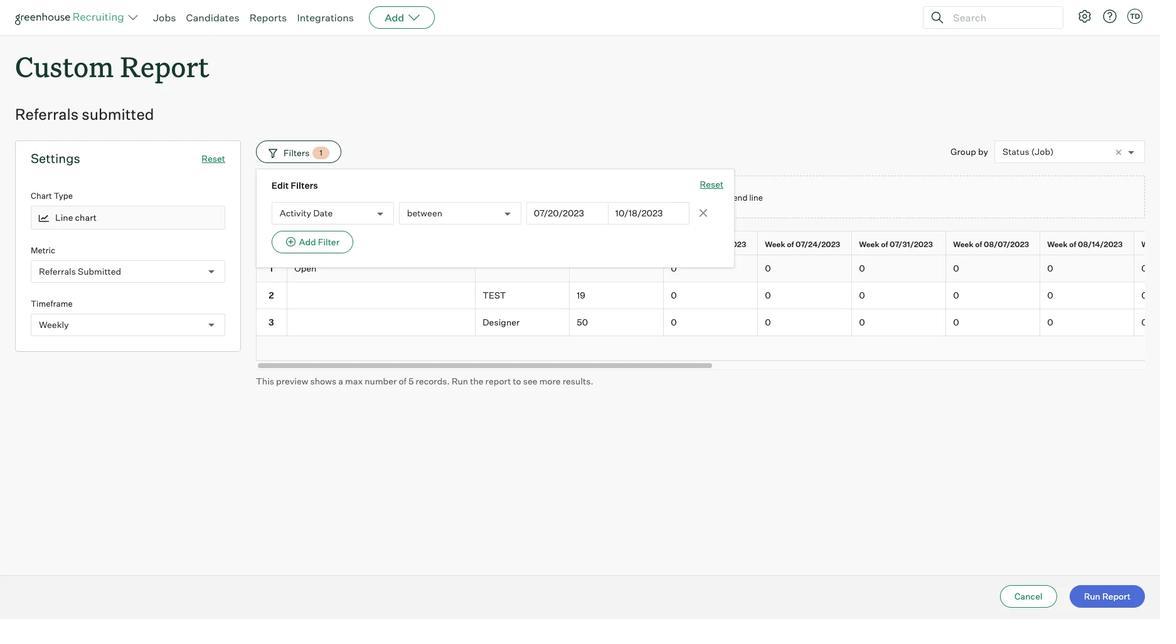 Task type: vqa. For each thing, say whether or not it's contained in the screenshot.
first Francisco from the bottom of the page
no



Task type: locate. For each thing, give the bounding box(es) containing it.
line chart
[[55, 213, 97, 223]]

week for week of 07/20/2023
[[671, 240, 691, 249]]

referrals submitted
[[15, 105, 154, 124]]

Search text field
[[950, 8, 1052, 27]]

reset left filter icon
[[202, 153, 225, 164]]

number
[[365, 376, 397, 386]]

0 horizontal spatial reset link
[[202, 153, 225, 164]]

1 horizontal spatial reset
[[700, 179, 724, 190]]

add
[[385, 11, 404, 24], [299, 237, 316, 247]]

report left view
[[673, 193, 697, 203]]

1 horizontal spatial report
[[673, 193, 697, 203]]

5 week from the left
[[1047, 240, 1068, 249]]

report inside run report button
[[1102, 591, 1131, 602]]

1 horizontal spatial status (job)
[[1003, 146, 1054, 157]]

to left see
[[513, 376, 521, 386]]

activity
[[280, 208, 311, 219]]

week of 08/14/2023 column header
[[1040, 231, 1137, 258]]

column header down 10/18/2023
[[570, 231, 664, 255]]

by
[[978, 146, 988, 157]]

of down run report to view trend line
[[693, 240, 700, 249]]

week for week of 07/24/2023
[[765, 240, 785, 249]]

filters
[[284, 147, 310, 158], [291, 180, 318, 191]]

2 vertical spatial run
[[1084, 591, 1101, 602]]

week left 07/31/2023
[[859, 240, 880, 249]]

filter
[[318, 237, 339, 247]]

week inside week of 07/24/2023 column header
[[765, 240, 785, 249]]

2 week from the left
[[765, 240, 785, 249]]

1 column header from the left
[[476, 231, 570, 255]]

0 vertical spatial referrals
[[15, 105, 79, 124]]

week left 08/14/2023
[[1047, 240, 1068, 249]]

0 vertical spatial (job)
[[1031, 146, 1054, 157]]

1 vertical spatial referrals
[[39, 266, 76, 277]]

status (job) up open
[[294, 240, 340, 249]]

metric
[[31, 245, 55, 255]]

0
[[671, 263, 677, 274], [765, 263, 771, 274], [859, 263, 865, 274], [953, 263, 959, 274], [1047, 263, 1053, 274], [1142, 263, 1147, 274], [671, 290, 677, 301], [765, 290, 771, 301], [859, 290, 865, 301], [953, 290, 959, 301], [1047, 290, 1053, 301], [1142, 290, 1147, 301], [671, 317, 677, 327], [765, 317, 771, 327], [859, 317, 865, 327], [953, 317, 959, 327], [1047, 317, 1053, 327], [1142, 317, 1147, 327]]

table containing 1
[[256, 231, 1160, 361]]

status (job)
[[1003, 146, 1054, 157], [294, 240, 340, 249]]

week of 07/31/2023 column header
[[852, 231, 949, 258]]

filter image
[[267, 148, 277, 158]]

reset
[[202, 153, 225, 164], [700, 179, 724, 190]]

table
[[256, 231, 1160, 361]]

1 vertical spatial reset
[[700, 179, 724, 190]]

1 vertical spatial run
[[452, 376, 468, 386]]

cell
[[476, 255, 570, 282], [570, 255, 664, 282], [287, 282, 476, 309], [287, 309, 476, 336]]

to
[[698, 193, 706, 203], [513, 376, 521, 386]]

of left '5'
[[399, 376, 407, 386]]

see
[[523, 376, 537, 386]]

1 horizontal spatial run
[[656, 193, 671, 203]]

activity date
[[280, 208, 333, 219]]

1 row from the top
[[256, 231, 1160, 258]]

status inside row
[[294, 240, 318, 249]]

filters right edit
[[291, 180, 318, 191]]

of left 08/14/2023
[[1069, 240, 1076, 249]]

report
[[120, 48, 209, 85], [1102, 591, 1131, 602]]

0 horizontal spatial report
[[485, 376, 511, 386]]

status right by
[[1003, 146, 1030, 157]]

referrals up settings
[[15, 105, 79, 124]]

1 vertical spatial 07/20/2023
[[702, 240, 746, 249]]

timeframe
[[31, 298, 73, 309]]

referrals submitted
[[39, 266, 121, 277]]

0 horizontal spatial status
[[294, 240, 318, 249]]

status up open
[[294, 240, 318, 249]]

add inside button
[[299, 237, 316, 247]]

filters right filter icon
[[284, 147, 310, 158]]

of for 08/07/2023
[[975, 240, 982, 249]]

run report button
[[1070, 585, 1145, 608]]

referrals
[[15, 105, 79, 124], [39, 266, 76, 277]]

0 vertical spatial to
[[698, 193, 706, 203]]

3 week from the left
[[859, 240, 880, 249]]

2 horizontal spatial run
[[1084, 591, 1101, 602]]

1 horizontal spatial add
[[385, 11, 404, 24]]

2 column header from the left
[[570, 231, 664, 255]]

(job)
[[1031, 146, 1054, 157], [320, 240, 340, 249]]

07/24/2023
[[796, 240, 840, 249]]

0 horizontal spatial report
[[120, 48, 209, 85]]

0 horizontal spatial to
[[513, 376, 521, 386]]

1 vertical spatial reset link
[[700, 178, 724, 192]]

1 vertical spatial report
[[1102, 591, 1131, 602]]

1 horizontal spatial status
[[1003, 146, 1030, 157]]

1 vertical spatial (job)
[[320, 240, 340, 249]]

0 vertical spatial run
[[656, 193, 671, 203]]

reset link left filter icon
[[202, 153, 225, 164]]

report
[[673, 193, 697, 203], [485, 376, 511, 386]]

0 horizontal spatial status (job)
[[294, 240, 340, 249]]

weekly
[[39, 319, 69, 330]]

submitted
[[78, 266, 121, 277]]

of left the 08/07/2023
[[975, 240, 982, 249]]

2 row from the top
[[256, 255, 1160, 282]]

week left the 08/07/2023
[[953, 240, 974, 249]]

week of 07/20/2023
[[671, 240, 746, 249]]

week of 07/31/2023
[[859, 240, 933, 249]]

of for 08/14/2023
[[1069, 240, 1076, 249]]

0 horizontal spatial 07/20/2023
[[534, 208, 584, 218]]

50
[[577, 317, 588, 327]]

1 cell
[[256, 255, 287, 282]]

edit
[[272, 180, 289, 191]]

0 horizontal spatial (job)
[[320, 240, 340, 249]]

shows
[[310, 376, 336, 386]]

week down run report to view trend line
[[671, 240, 691, 249]]

0 vertical spatial 1
[[320, 148, 322, 158]]

week inside the week of 08/14/2023 column header
[[1047, 240, 1068, 249]]

integrations
[[297, 11, 354, 24]]

add inside popup button
[[385, 11, 404, 24]]

week inside week of 07/20/2023 column header
[[671, 240, 691, 249]]

this
[[256, 376, 274, 386]]

1 vertical spatial filters
[[291, 180, 318, 191]]

1 horizontal spatial to
[[698, 193, 706, 203]]

row
[[256, 231, 1160, 258], [256, 255, 1160, 282], [256, 282, 1160, 309], [256, 309, 1160, 336]]

of left 07/31/2023
[[881, 240, 888, 249]]

1 vertical spatial add
[[299, 237, 316, 247]]

to left view
[[698, 193, 706, 203]]

of for 07/24/2023
[[787, 240, 794, 249]]

0 vertical spatial reset
[[202, 153, 225, 164]]

of left 07/24/2023
[[787, 240, 794, 249]]

1 horizontal spatial (job)
[[1031, 146, 1054, 157]]

07/31/2023
[[890, 240, 933, 249]]

row containing 1
[[256, 255, 1160, 282]]

1 week from the left
[[671, 240, 691, 249]]

referrals for referrals submitted
[[39, 266, 76, 277]]

week
[[671, 240, 691, 249], [765, 240, 785, 249], [859, 240, 880, 249], [953, 240, 974, 249], [1047, 240, 1068, 249], [1142, 240, 1160, 249]]

referrals down "metric"
[[39, 266, 76, 277]]

run
[[656, 193, 671, 203], [452, 376, 468, 386], [1084, 591, 1101, 602]]

of
[[693, 240, 700, 249], [787, 240, 794, 249], [881, 240, 888, 249], [975, 240, 982, 249], [1069, 240, 1076, 249], [399, 376, 407, 386]]

report right the the on the bottom of the page
[[485, 376, 511, 386]]

line
[[55, 213, 73, 223]]

0 vertical spatial add
[[385, 11, 404, 24]]

week right 08/14/2023
[[1142, 240, 1160, 249]]

status (job) right by
[[1003, 146, 1054, 157]]

0 vertical spatial reset link
[[202, 153, 225, 164]]

4 row from the top
[[256, 309, 1160, 336]]

1 vertical spatial 1
[[270, 263, 273, 274]]

row group containing 1
[[256, 255, 1160, 336]]

run inside button
[[1084, 591, 1101, 602]]

0 horizontal spatial 1
[[270, 263, 273, 274]]

week left 07/24/2023
[[765, 240, 785, 249]]

0 horizontal spatial reset
[[202, 153, 225, 164]]

6 week from the left
[[1142, 240, 1160, 249]]

0 vertical spatial status (job)
[[1003, 146, 1054, 157]]

1 vertical spatial report
[[485, 376, 511, 386]]

1 up 2
[[270, 263, 273, 274]]

1 horizontal spatial report
[[1102, 591, 1131, 602]]

add filter
[[299, 237, 339, 247]]

1
[[320, 148, 322, 158], [270, 263, 273, 274]]

submitted
[[82, 105, 154, 124]]

reset link
[[202, 153, 225, 164], [700, 178, 724, 192]]

designer
[[483, 317, 520, 327]]

1 vertical spatial status
[[294, 240, 318, 249]]

07/20/2023 inside column header
[[702, 240, 746, 249]]

(job) right by
[[1031, 146, 1054, 157]]

week inside week of 08/07/2023 column header
[[953, 240, 974, 249]]

1 inside cell
[[270, 263, 273, 274]]

1 right filter icon
[[320, 148, 322, 158]]

0 horizontal spatial add
[[299, 237, 316, 247]]

reset link up run report to view trend line
[[700, 178, 724, 192]]

row containing status (job)
[[256, 231, 1160, 258]]

3 row from the top
[[256, 282, 1160, 309]]

0 vertical spatial report
[[673, 193, 697, 203]]

1 vertical spatial status (job)
[[294, 240, 340, 249]]

0 vertical spatial status
[[1003, 146, 1030, 157]]

report for run report
[[1102, 591, 1131, 602]]

cancel
[[1015, 591, 1043, 602]]

10/18/2023
[[615, 208, 663, 218]]

view
[[708, 193, 725, 203]]

column header
[[476, 231, 570, 255], [570, 231, 664, 255]]

max
[[345, 376, 363, 386]]

status
[[1003, 146, 1030, 157], [294, 240, 318, 249]]

week of 07/24/2023 column header
[[758, 231, 855, 258]]

column header up "test"
[[476, 231, 570, 255]]

(job) down date at left top
[[320, 240, 340, 249]]

row group
[[256, 255, 1160, 336]]

08/07/2023
[[984, 240, 1029, 249]]

this preview shows a max number of 5 records. run the report to see more results.
[[256, 376, 593, 386]]

1 horizontal spatial reset link
[[700, 178, 724, 192]]

1 horizontal spatial 07/20/2023
[[702, 240, 746, 249]]

reset up run report to view trend line
[[700, 179, 724, 190]]

2
[[269, 290, 274, 301]]

results.
[[563, 376, 593, 386]]

status (job) inside row
[[294, 240, 340, 249]]

(job) inside row
[[320, 240, 340, 249]]

4 week from the left
[[953, 240, 974, 249]]

week inside week of 07/31/2023 column header
[[859, 240, 880, 249]]

week of 08/14/2023
[[1047, 240, 1123, 249]]

07/20/2023
[[534, 208, 584, 218], [702, 240, 746, 249]]

0 vertical spatial report
[[120, 48, 209, 85]]



Task type: describe. For each thing, give the bounding box(es) containing it.
a
[[338, 376, 343, 386]]

custom
[[15, 48, 114, 85]]

0 vertical spatial filters
[[284, 147, 310, 158]]

reports
[[250, 11, 287, 24]]

reset for edit filters
[[700, 179, 724, 190]]

2 cell
[[256, 282, 287, 309]]

week of 08/07/2023
[[953, 240, 1029, 249]]

the
[[470, 376, 484, 386]]

candidates
[[186, 11, 239, 24]]

custom report
[[15, 48, 209, 85]]

td
[[1130, 12, 1140, 21]]

run for run report to view trend line
[[656, 193, 671, 203]]

td button
[[1125, 6, 1145, 26]]

19
[[577, 290, 585, 301]]

more
[[539, 376, 561, 386]]

1 horizontal spatial 1
[[320, 148, 322, 158]]

edit filters
[[272, 180, 318, 191]]

chart
[[75, 213, 97, 223]]

test
[[483, 290, 506, 301]]

between
[[407, 208, 442, 219]]

referrals for referrals submitted
[[15, 105, 79, 124]]

run report to view trend line
[[656, 193, 763, 203]]

reset link for settings
[[202, 153, 225, 164]]

settings
[[31, 151, 80, 166]]

td button
[[1128, 9, 1143, 24]]

3
[[269, 317, 274, 327]]

chart type
[[31, 191, 73, 201]]

week for week of 08/14/2023
[[1047, 240, 1068, 249]]

row containing 3
[[256, 309, 1160, 336]]

run report
[[1084, 591, 1131, 602]]

integrations link
[[297, 11, 354, 24]]

group
[[951, 146, 976, 157]]

5
[[408, 376, 414, 386]]

jobs
[[153, 11, 176, 24]]

cancel button
[[1000, 585, 1057, 608]]

date
[[313, 208, 333, 219]]

reports link
[[250, 11, 287, 24]]

add button
[[369, 6, 435, 29]]

jobs link
[[153, 11, 176, 24]]

0 horizontal spatial run
[[452, 376, 468, 386]]

greenhouse recruiting image
[[15, 10, 128, 25]]

1 vertical spatial to
[[513, 376, 521, 386]]

row containing 2
[[256, 282, 1160, 309]]

reset for settings
[[202, 153, 225, 164]]

group by
[[951, 146, 988, 157]]

week of 08/07/2023 column header
[[946, 231, 1043, 258]]

of for 07/31/2023
[[881, 240, 888, 249]]

add filter button
[[272, 231, 353, 254]]

configure image
[[1077, 9, 1092, 24]]

records.
[[416, 376, 450, 386]]

of for 07/20/2023
[[693, 240, 700, 249]]

week of 07/24/2023
[[765, 240, 840, 249]]

08/14/2023
[[1078, 240, 1123, 249]]

open
[[294, 263, 317, 274]]

line
[[749, 193, 763, 203]]

trend
[[727, 193, 748, 203]]

type
[[54, 191, 73, 201]]

preview
[[276, 376, 308, 386]]

add for add
[[385, 11, 404, 24]]

0 vertical spatial 07/20/2023
[[534, 208, 584, 218]]

3 cell
[[256, 309, 287, 336]]

add for add filter
[[299, 237, 316, 247]]

chart
[[31, 191, 52, 201]]

week of 07/20/2023 column header
[[664, 231, 761, 258]]

week for week of 08/07/2023
[[953, 240, 974, 249]]

week for week of 07/31/2023
[[859, 240, 880, 249]]

report for custom report
[[120, 48, 209, 85]]

run for run report
[[1084, 591, 1101, 602]]

candidates link
[[186, 11, 239, 24]]

reset link for edit filters
[[700, 178, 724, 192]]



